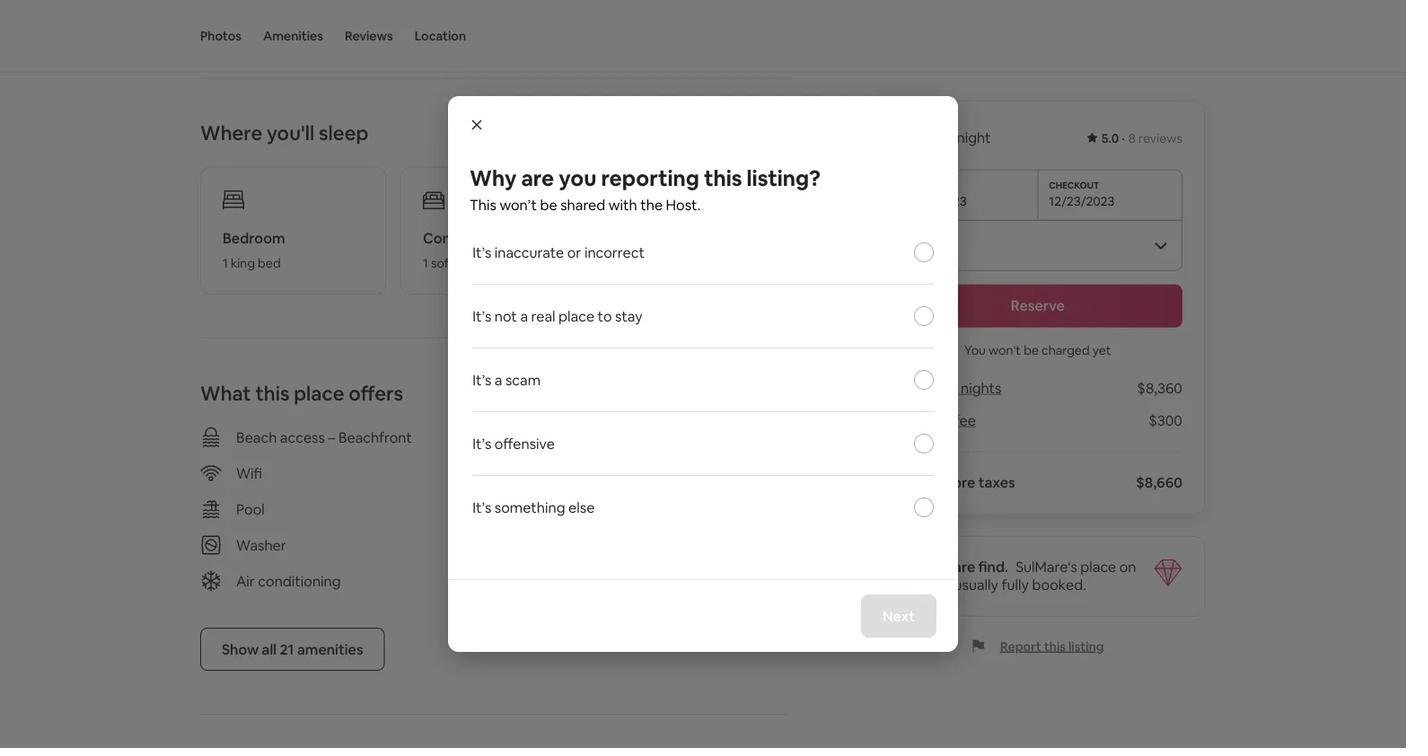Task type: vqa. For each thing, say whether or not it's contained in the screenshot.
the You on the right top of the page
yes



Task type: describe. For each thing, give the bounding box(es) containing it.
it's offensive
[[473, 434, 555, 453]]

$300
[[1149, 411, 1183, 430]]

$8,660
[[1136, 473, 1183, 492]]

report this listing
[[1001, 638, 1105, 654]]

next button
[[861, 595, 937, 638]]

pool
[[236, 500, 265, 518]]

won't
[[500, 196, 537, 214]]

bedroom
[[223, 228, 285, 247]]

1 inside the bedroom 1 king bed
[[223, 255, 228, 271]]

why are you reporting this listing? dialog
[[448, 96, 958, 652]]

reviews
[[345, 28, 393, 44]]

location
[[415, 28, 466, 44]]

$1,393 x 6 nights
[[893, 379, 1002, 397]]

tv
[[537, 500, 556, 518]]

this for report this listing
[[1044, 638, 1066, 654]]

0 horizontal spatial is
[[924, 558, 935, 576]]

reserve
[[1011, 296, 1065, 315]]

report this listing button
[[972, 638, 1105, 654]]

offers
[[349, 380, 403, 406]]

more
[[240, 16, 276, 34]]

reporting
[[601, 164, 700, 192]]

dryer
[[567, 572, 602, 590]]

–
[[328, 428, 335, 446]]

washer
[[236, 536, 286, 554]]

hair dryer
[[537, 572, 602, 590]]

fee
[[955, 411, 976, 430]]

won't
[[989, 342, 1021, 358]]

bed inside the bedroom 1 king bed
[[258, 255, 281, 271]]

12/23/2023
[[1049, 193, 1115, 209]]

yet
[[1093, 342, 1112, 358]]

parking
[[569, 464, 619, 482]]

a for it's
[[520, 307, 528, 325]]

air conditioning
[[236, 572, 341, 590]]

beach
[[236, 428, 277, 446]]

why
[[470, 164, 517, 192]]

rare
[[949, 558, 976, 576]]

find.
[[979, 558, 1009, 576]]

offensive
[[495, 434, 555, 453]]

21
[[280, 640, 294, 658]]

night
[[957, 128, 991, 147]]

It's something else radio
[[914, 498, 934, 518]]

sofa
[[431, 255, 456, 271]]

premises
[[642, 464, 702, 482]]

show for show all 21 amenities
[[222, 640, 259, 658]]

are
[[521, 164, 554, 192]]

all
[[262, 640, 277, 658]]

5.0 · 8 reviews
[[1102, 130, 1183, 146]]

It's inaccurate or incorrect radio
[[914, 243, 934, 262]]

air
[[236, 572, 255, 590]]

you won't be charged yet
[[965, 342, 1112, 358]]

it's for it's a scam
[[473, 371, 492, 389]]

·
[[1122, 130, 1125, 146]]

else
[[569, 498, 595, 517]]

location button
[[415, 0, 466, 72]]

with
[[609, 196, 638, 214]]

amenities
[[263, 28, 323, 44]]

before
[[930, 473, 976, 492]]

show all 21 amenities button
[[200, 628, 385, 671]]

$8,360
[[1137, 379, 1183, 397]]

real
[[531, 307, 556, 325]]

nights
[[961, 379, 1002, 397]]

it's not a real place to stay
[[473, 307, 643, 325]]

the
[[641, 196, 663, 214]]

report
[[1001, 638, 1042, 654]]

sulmare's
[[1016, 558, 1078, 576]]

cleaning fee button
[[893, 411, 976, 430]]

photos button
[[200, 0, 242, 72]]

common spaces 1 sofa bed
[[423, 228, 536, 271]]

12/17/2023
[[904, 193, 967, 209]]

next
[[883, 607, 915, 625]]

beach access – beachfront
[[236, 428, 412, 446]]

8
[[1129, 130, 1136, 146]]

it's for it's something else
[[473, 498, 492, 517]]

place inside why are you reporting this listing? dialog
[[559, 307, 595, 325]]

inaccurate
[[495, 243, 564, 262]]

1 inside common spaces 1 sofa bed
[[423, 255, 428, 271]]

it's for it's not a real place to stay
[[473, 307, 492, 325]]

it's something else
[[473, 498, 595, 517]]

It's not a real place to stay radio
[[914, 306, 934, 326]]

free
[[537, 464, 566, 482]]

1 horizontal spatial this
[[893, 558, 921, 576]]

shared
[[561, 196, 606, 214]]

total before taxes
[[893, 473, 1016, 492]]



Task type: locate. For each thing, give the bounding box(es) containing it.
show inside button
[[222, 640, 259, 658]]

amenities
[[297, 640, 363, 658]]

sulmare's place on airbnb is usually fully booked.
[[893, 558, 1137, 594]]

it's left offensive
[[473, 434, 492, 453]]

1 vertical spatial place
[[294, 380, 345, 406]]

host.
[[666, 196, 701, 214]]

3 it's from the top
[[473, 371, 492, 389]]

1
[[223, 255, 228, 271], [423, 255, 428, 271]]

be right won't
[[1024, 342, 1039, 358]]

It's a scam radio
[[914, 370, 934, 390]]

2 vertical spatial a
[[938, 558, 946, 576]]

cleaning
[[893, 411, 951, 430]]

1 1 from the left
[[223, 255, 228, 271]]

$1,393 x 6 nights button
[[893, 379, 1002, 397]]

cleaning fee
[[893, 411, 976, 430]]

on right booked.
[[1120, 558, 1137, 576]]

sleep
[[319, 120, 369, 146]]

it's for it's offensive
[[473, 434, 492, 453]]

not
[[495, 307, 517, 325]]

0 vertical spatial this
[[470, 196, 497, 214]]

2 1 from the left
[[423, 255, 428, 271]]

a left rare
[[938, 558, 946, 576]]

this is a rare find.
[[893, 558, 1009, 576]]

where
[[200, 120, 263, 146]]

you
[[559, 164, 597, 192]]

this
[[704, 164, 742, 192], [255, 380, 290, 406], [1044, 638, 1066, 654]]

reviews button
[[345, 0, 393, 72]]

$1,393
[[893, 379, 936, 397]]

it's left something
[[473, 498, 492, 517]]

be down are
[[540, 196, 558, 214]]

1 horizontal spatial bed
[[458, 255, 481, 271]]

1 vertical spatial on
[[1120, 558, 1137, 576]]

spaces
[[489, 228, 536, 247]]

5.0
[[1102, 130, 1120, 146]]

2 it's from the top
[[473, 307, 492, 325]]

this right 'what'
[[255, 380, 290, 406]]

1 horizontal spatial a
[[520, 307, 528, 325]]

fully
[[1002, 576, 1029, 594]]

is inside sulmare's place on airbnb is usually fully booked.
[[941, 576, 951, 594]]

stay
[[615, 307, 643, 325]]

bed inside common spaces 1 sofa bed
[[458, 255, 481, 271]]

this
[[470, 196, 497, 214], [893, 558, 921, 576]]

be
[[540, 196, 558, 214], [1024, 342, 1039, 358]]

1 it's from the top
[[473, 243, 492, 262]]

charged
[[1042, 342, 1090, 358]]

something
[[495, 498, 566, 517]]

a right "not"
[[520, 307, 528, 325]]

2 vertical spatial place
[[1081, 558, 1117, 576]]

1 vertical spatial this
[[893, 558, 921, 576]]

it's a scam
[[473, 371, 541, 389]]

listing
[[1069, 638, 1105, 654]]

2 bed from the left
[[458, 255, 481, 271]]

1 horizontal spatial this
[[704, 164, 742, 192]]

on
[[622, 464, 639, 482], [1120, 558, 1137, 576]]

is left usually at the right bottom of page
[[941, 576, 951, 594]]

1 vertical spatial a
[[495, 371, 503, 389]]

show more button
[[200, 16, 290, 34]]

0 vertical spatial place
[[559, 307, 595, 325]]

booked.
[[1033, 576, 1087, 594]]

0 horizontal spatial this
[[255, 380, 290, 406]]

bed right the sofa
[[458, 255, 481, 271]]

it's for it's inaccurate or incorrect
[[473, 243, 492, 262]]

this left listing
[[1044, 638, 1066, 654]]

king
[[231, 255, 255, 271]]

1 horizontal spatial be
[[1024, 342, 1039, 358]]

1 bed from the left
[[258, 255, 281, 271]]

on right "parking" on the left bottom
[[622, 464, 639, 482]]

this left the listing?
[[704, 164, 742, 192]]

0 vertical spatial show
[[200, 16, 237, 34]]

it's left "not"
[[473, 307, 492, 325]]

this up next
[[893, 558, 921, 576]]

5 it's from the top
[[473, 498, 492, 517]]

to
[[598, 307, 612, 325]]

place left to
[[559, 307, 595, 325]]

bedroom 1 king bed
[[223, 228, 285, 271]]

incorrect
[[585, 243, 645, 262]]

taxes
[[979, 473, 1016, 492]]

1 horizontal spatial 1
[[423, 255, 428, 271]]

on for place
[[1120, 558, 1137, 576]]

0 horizontal spatial be
[[540, 196, 558, 214]]

0 horizontal spatial on
[[622, 464, 639, 482]]

show more
[[200, 16, 276, 34]]

6
[[950, 379, 958, 397]]

a left scam
[[495, 371, 503, 389]]

1 horizontal spatial is
[[941, 576, 951, 594]]

it's right the sofa
[[473, 243, 492, 262]]

or
[[568, 243, 582, 262]]

1 horizontal spatial place
[[559, 307, 595, 325]]

free parking on premises
[[537, 464, 702, 482]]

it's left scam
[[473, 371, 492, 389]]

0 vertical spatial on
[[622, 464, 639, 482]]

amenities button
[[263, 0, 323, 72]]

show for show more
[[200, 16, 237, 34]]

common
[[423, 228, 486, 247]]

be inside why are you reporting this listing? this won't be shared with the host.
[[540, 196, 558, 214]]

0 vertical spatial this
[[704, 164, 742, 192]]

kitchen
[[537, 428, 588, 446]]

0 horizontal spatial this
[[470, 196, 497, 214]]

a
[[520, 307, 528, 325], [495, 371, 503, 389], [938, 558, 946, 576]]

0 vertical spatial a
[[520, 307, 528, 325]]

1 vertical spatial this
[[255, 380, 290, 406]]

1 vertical spatial show
[[222, 640, 259, 658]]

show left the more
[[200, 16, 237, 34]]

bed right king
[[258, 255, 281, 271]]

show all 21 amenities
[[222, 640, 363, 658]]

0 horizontal spatial bed
[[258, 255, 281, 271]]

on for parking
[[622, 464, 639, 482]]

place up beach access – beachfront
[[294, 380, 345, 406]]

1 left the sofa
[[423, 255, 428, 271]]

total
[[893, 473, 927, 492]]

2 horizontal spatial place
[[1081, 558, 1117, 576]]

you'll
[[267, 120, 315, 146]]

show
[[200, 16, 237, 34], [222, 640, 259, 658]]

2 horizontal spatial a
[[938, 558, 946, 576]]

0 vertical spatial be
[[540, 196, 558, 214]]

show left all
[[222, 640, 259, 658]]

is
[[924, 558, 935, 576], [941, 576, 951, 594]]

what
[[200, 380, 251, 406]]

beachfront
[[339, 428, 412, 446]]

0 horizontal spatial a
[[495, 371, 503, 389]]

2 vertical spatial this
[[1044, 638, 1066, 654]]

x
[[939, 379, 947, 397]]

on inside sulmare's place on airbnb is usually fully booked.
[[1120, 558, 1137, 576]]

1 left king
[[223, 255, 228, 271]]

It's offensive radio
[[914, 434, 934, 454]]

airbnb
[[893, 576, 938, 594]]

this inside why are you reporting this listing? this won't be shared with the host.
[[704, 164, 742, 192]]

this for what this place offers
[[255, 380, 290, 406]]

this inside why are you reporting this listing? this won't be shared with the host.
[[470, 196, 497, 214]]

1 vertical spatial be
[[1024, 342, 1039, 358]]

place
[[559, 307, 595, 325], [294, 380, 345, 406], [1081, 558, 1117, 576]]

a for this
[[938, 558, 946, 576]]

is left rare
[[924, 558, 935, 576]]

reserve button
[[893, 284, 1183, 327]]

0 horizontal spatial 1
[[223, 255, 228, 271]]

scam
[[506, 371, 541, 389]]

1 horizontal spatial on
[[1120, 558, 1137, 576]]

it's inaccurate or incorrect
[[473, 243, 645, 262]]

0 horizontal spatial place
[[294, 380, 345, 406]]

2 horizontal spatial this
[[1044, 638, 1066, 654]]

4 it's from the top
[[473, 434, 492, 453]]

access
[[280, 428, 325, 446]]

photos
[[200, 28, 242, 44]]

listing?
[[747, 164, 821, 192]]

reviews
[[1139, 130, 1183, 146]]

why are you reporting this listing? this won't be shared with the host.
[[470, 164, 821, 214]]

place right sulmare's
[[1081, 558, 1117, 576]]

this down why
[[470, 196, 497, 214]]

place inside sulmare's place on airbnb is usually fully booked.
[[1081, 558, 1117, 576]]



